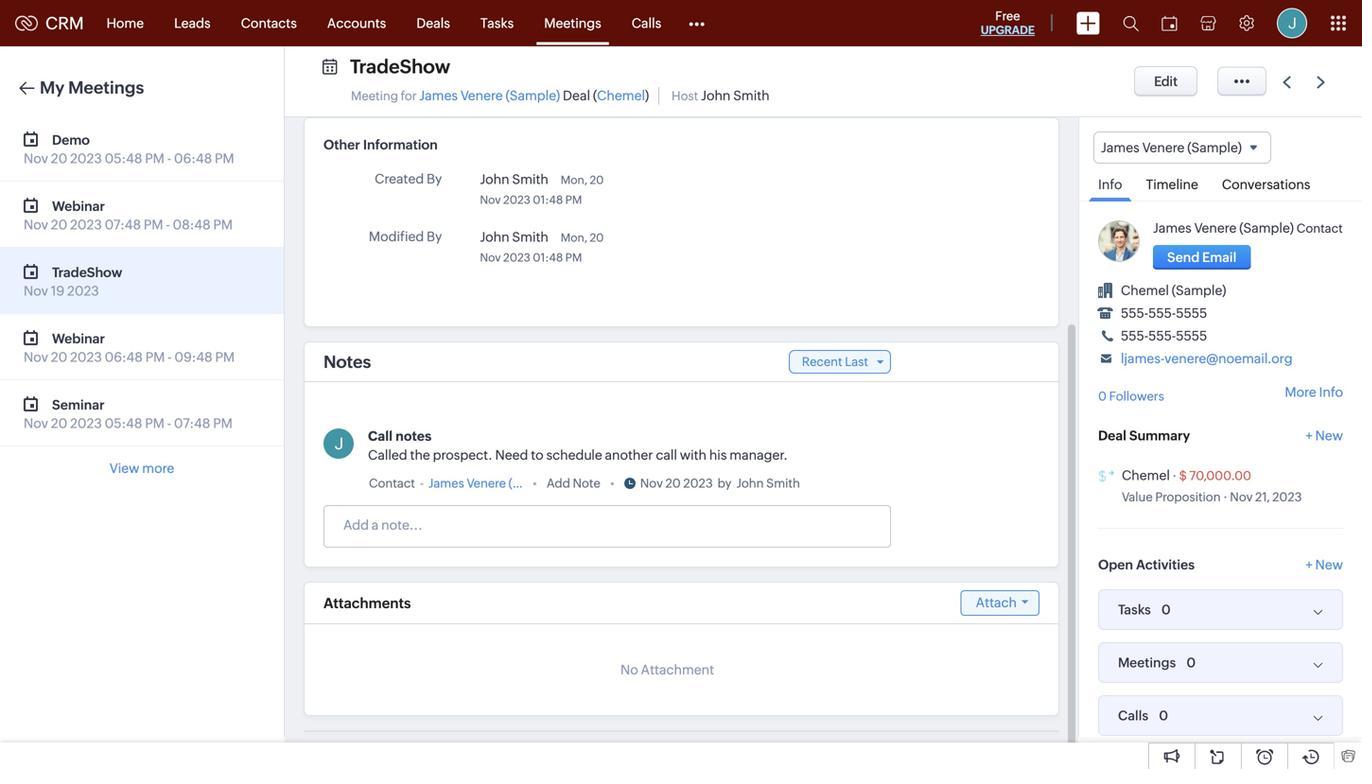 Task type: locate. For each thing, give the bounding box(es) containing it.
modified by
[[369, 229, 442, 244]]

calls link
[[616, 0, 677, 46]]

tradeshow up for
[[350, 56, 450, 78]]

mon, for created by
[[561, 174, 587, 186]]

2 by from the top
[[427, 229, 442, 244]]

more
[[1285, 384, 1316, 400]]

06:48 inside the demo nov 20 2023 05:48 pm - 06:48 pm
[[174, 151, 212, 166]]

- for 08:48
[[166, 217, 170, 232]]

deal
[[563, 88, 590, 103], [1098, 428, 1126, 443]]

555-555-5555
[[1121, 306, 1207, 321], [1121, 328, 1207, 344]]

2023 inside webinar nov 20 2023 06:48 pm - 09:48 pm
[[70, 350, 102, 365]]

james down prospect. at the bottom left
[[428, 476, 464, 490]]

timeline
[[1146, 177, 1198, 192]]

$
[[1179, 469, 1187, 483]]

information
[[363, 137, 438, 152]]

0 horizontal spatial 07:48
[[105, 217, 141, 232]]

contact down conversations
[[1297, 222, 1343, 236]]

1 vertical spatial 05:48
[[105, 416, 142, 431]]

info link
[[1089, 164, 1132, 202]]

crm
[[45, 13, 84, 33]]

07:48 inside seminar nov 20 2023 05:48 pm - 07:48 pm
[[174, 416, 210, 431]]

2 new from the top
[[1315, 557, 1343, 572]]

demo
[[52, 132, 90, 148]]

(sample) left (
[[506, 88, 560, 103]]

1 horizontal spatial ·
[[1223, 490, 1228, 504]]

james venere (sample) link down conversations
[[1153, 221, 1294, 236]]

need
[[495, 447, 528, 463]]

nov inside webinar nov 20 2023 07:48 pm - 08:48 pm
[[24, 217, 48, 232]]

2 01:48 from the top
[[533, 251, 563, 264]]

1 5555 from the top
[[1176, 306, 1207, 321]]

james up the info link
[[1101, 140, 1140, 155]]

contact inside "james venere (sample) contact"
[[1297, 222, 1343, 236]]

2 + from the top
[[1306, 557, 1313, 572]]

2 • from the left
[[610, 476, 615, 490]]

+ inside "link"
[[1306, 428, 1313, 443]]

2 mon, from the top
[[561, 231, 587, 244]]

james right for
[[419, 88, 458, 103]]

0 vertical spatial +
[[1306, 428, 1313, 443]]

tradeshow
[[350, 56, 450, 78], [52, 265, 122, 280]]

manager.
[[730, 447, 788, 463]]

1 vertical spatial meetings
[[68, 78, 144, 97]]

my
[[40, 78, 65, 97]]

1 vertical spatial 555-555-5555
[[1121, 328, 1207, 344]]

contact
[[1297, 222, 1343, 236], [369, 476, 415, 490]]

tradeshow inside tradeshow nov 19 2023
[[52, 265, 122, 280]]

more info link
[[1285, 384, 1343, 400]]

0 for tasks
[[1161, 602, 1171, 617]]

deal down 0 followers
[[1098, 428, 1126, 443]]

20
[[51, 151, 67, 166], [590, 174, 604, 186], [51, 217, 67, 232], [590, 231, 604, 244], [51, 350, 67, 365], [51, 416, 67, 431], [665, 476, 681, 490]]

0 for calls
[[1159, 708, 1168, 723]]

2 + new from the top
[[1306, 557, 1343, 572]]

search element
[[1111, 0, 1150, 46]]

- up webinar nov 20 2023 07:48 pm - 08:48 pm
[[167, 151, 171, 166]]

by right created
[[427, 171, 442, 186]]

1 vertical spatial james venere (sample) link
[[1153, 221, 1294, 236]]

tasks link
[[465, 0, 529, 46]]

1 horizontal spatial tradeshow
[[350, 56, 450, 78]]

new inside "link"
[[1315, 428, 1343, 443]]

chemel up value on the right of page
[[1122, 468, 1170, 483]]

smith
[[733, 88, 770, 103], [512, 172, 549, 187], [512, 229, 549, 245], [766, 476, 800, 490]]

· down 70,000.00
[[1223, 490, 1228, 504]]

john
[[701, 88, 731, 103], [480, 172, 509, 187], [480, 229, 509, 245], [736, 476, 764, 490]]

1 vertical spatial john smith
[[480, 229, 549, 245]]

venere inside james venere (sample) field
[[1142, 140, 1185, 155]]

1 horizontal spatial contact
[[1297, 222, 1343, 236]]

new
[[1315, 428, 1343, 443], [1315, 557, 1343, 572]]

0 vertical spatial deal
[[563, 88, 590, 103]]

james venere (sample) link down tasks link
[[419, 88, 560, 103]]

05:48 inside seminar nov 20 2023 05:48 pm - 07:48 pm
[[105, 416, 142, 431]]

1 vertical spatial 5555
[[1176, 328, 1207, 344]]

chemel for chemel (sample)
[[1121, 283, 1169, 298]]

tradeshow for tradeshow nov 19 2023
[[52, 265, 122, 280]]

meetings inside meetings link
[[544, 16, 601, 31]]

0 horizontal spatial deal
[[563, 88, 590, 103]]

info
[[1098, 177, 1122, 192], [1319, 384, 1343, 400]]

1 vertical spatial by
[[427, 229, 442, 244]]

meetings link
[[529, 0, 616, 46]]

by
[[718, 476, 732, 490]]

chemel up ljames-
[[1121, 283, 1169, 298]]

webinar down demo
[[52, 199, 105, 214]]

20 inside webinar nov 20 2023 07:48 pm - 08:48 pm
[[51, 217, 67, 232]]

2 john smith from the top
[[480, 229, 549, 245]]

• right note
[[610, 476, 615, 490]]

1 vertical spatial +
[[1306, 557, 1313, 572]]

home link
[[91, 0, 159, 46]]

called
[[368, 447, 407, 463]]

5555 down chemel (sample)
[[1176, 306, 1207, 321]]

chemel inside chemel · $ 70,000.00 value proposition · nov 21, 2023
[[1122, 468, 1170, 483]]

deal left (
[[563, 88, 590, 103]]

0 vertical spatial 07:48
[[105, 217, 141, 232]]

19
[[51, 283, 64, 298]]

open activities
[[1098, 557, 1195, 572]]

1 webinar from the top
[[52, 199, 105, 214]]

1 new from the top
[[1315, 428, 1343, 443]]

venere down prospect. at the bottom left
[[467, 476, 506, 490]]

- inside webinar nov 20 2023 06:48 pm - 09:48 pm
[[168, 350, 172, 365]]

5555
[[1176, 306, 1207, 321], [1176, 328, 1207, 344]]

+ new
[[1306, 428, 1343, 443], [1306, 557, 1343, 572]]

james down timeline
[[1153, 221, 1192, 236]]

0 vertical spatial contact
[[1297, 222, 1343, 236]]

0 vertical spatial webinar
[[52, 199, 105, 214]]

(sample) up timeline link
[[1187, 140, 1242, 155]]

0 horizontal spatial •
[[532, 476, 537, 490]]

mon, 20 nov 2023 01:48 pm for created by
[[480, 174, 604, 206]]

info right the more
[[1319, 384, 1343, 400]]

webinar down 19
[[52, 331, 105, 346]]

create menu element
[[1065, 0, 1111, 46]]

2 vertical spatial chemel
[[1122, 468, 1170, 483]]

- inside webinar nov 20 2023 07:48 pm - 08:48 pm
[[166, 217, 170, 232]]

deals
[[417, 16, 450, 31]]

555-555-5555 up ljames-
[[1121, 328, 1207, 344]]

- left 09:48
[[168, 350, 172, 365]]

conversations link
[[1213, 164, 1320, 201]]

meetings
[[544, 16, 601, 31], [68, 78, 144, 97], [1118, 655, 1176, 670]]

leads
[[174, 16, 211, 31]]

john smith
[[480, 172, 549, 187], [480, 229, 549, 245]]

0 horizontal spatial contact
[[369, 476, 415, 490]]

0 vertical spatial info
[[1098, 177, 1122, 192]]

1 mon, from the top
[[561, 174, 587, 186]]

05:48
[[105, 151, 142, 166], [105, 416, 142, 431]]

1 vertical spatial webinar
[[52, 331, 105, 346]]

previous record image
[[1283, 76, 1291, 88]]

chemel left host
[[597, 88, 645, 103]]

0 vertical spatial mon,
[[561, 174, 587, 186]]

0 vertical spatial meetings
[[544, 16, 601, 31]]

0 vertical spatial calls
[[632, 16, 661, 31]]

0
[[1098, 389, 1107, 404], [1161, 602, 1171, 617], [1187, 655, 1196, 670], [1159, 708, 1168, 723]]

None button
[[1134, 66, 1198, 96], [1153, 245, 1251, 270], [1134, 66, 1198, 96], [1153, 245, 1251, 270]]

0 horizontal spatial chemel link
[[597, 88, 645, 103]]

)
[[645, 88, 649, 103]]

notes
[[324, 352, 371, 372]]

1 john smith from the top
[[480, 172, 549, 187]]

0 horizontal spatial 06:48
[[105, 350, 143, 365]]

nov inside the demo nov 20 2023 05:48 pm - 06:48 pm
[[24, 151, 48, 166]]

chemel link
[[597, 88, 645, 103], [1122, 468, 1170, 483]]

to
[[531, 447, 544, 463]]

created
[[375, 171, 424, 186]]

nov inside webinar nov 20 2023 06:48 pm - 09:48 pm
[[24, 350, 48, 365]]

add note link
[[547, 474, 601, 493]]

0 vertical spatial 06:48
[[174, 151, 212, 166]]

james
[[419, 88, 458, 103], [1101, 140, 1140, 155], [1153, 221, 1192, 236], [428, 476, 464, 490]]

webinar inside webinar nov 20 2023 06:48 pm - 09:48 pm
[[52, 331, 105, 346]]

chemel link up value on the right of page
[[1122, 468, 1170, 483]]

1 mon, 20 nov 2023 01:48 pm from the top
[[480, 174, 604, 206]]

06:48 up 08:48
[[174, 151, 212, 166]]

1 05:48 from the top
[[105, 151, 142, 166]]

venere right for
[[461, 88, 503, 103]]

0 vertical spatial 555-555-5555
[[1121, 306, 1207, 321]]

0 vertical spatial chemel
[[597, 88, 645, 103]]

1 horizontal spatial 06:48
[[174, 151, 212, 166]]

2 555-555-5555 from the top
[[1121, 328, 1207, 344]]

tasks right deals
[[480, 16, 514, 31]]

555-
[[1121, 306, 1148, 321], [1148, 306, 1176, 321], [1121, 328, 1148, 344], [1148, 328, 1176, 344]]

2 vertical spatial james venere (sample) link
[[428, 474, 559, 493]]

0 horizontal spatial info
[[1098, 177, 1122, 192]]

call
[[656, 447, 677, 463]]

1 horizontal spatial chemel link
[[1122, 468, 1170, 483]]

07:48
[[105, 217, 141, 232], [174, 416, 210, 431]]

1 horizontal spatial deal
[[1098, 428, 1126, 443]]

2 05:48 from the top
[[105, 416, 142, 431]]

1 horizontal spatial tasks
[[1118, 602, 1151, 617]]

1 vertical spatial chemel
[[1121, 283, 1169, 298]]

webinar for 06:48
[[52, 331, 105, 346]]

1 horizontal spatial meetings
[[544, 16, 601, 31]]

1 vertical spatial + new
[[1306, 557, 1343, 572]]

• left add
[[532, 476, 537, 490]]

1 horizontal spatial calls
[[1118, 708, 1149, 723]]

venere up timeline link
[[1142, 140, 1185, 155]]

+
[[1306, 428, 1313, 443], [1306, 557, 1313, 572]]

-
[[167, 151, 171, 166], [166, 217, 170, 232], [168, 350, 172, 365], [167, 416, 171, 431], [420, 476, 424, 490]]

(sample)
[[506, 88, 560, 103], [1187, 140, 1242, 155], [1239, 221, 1294, 236], [1172, 283, 1226, 298], [509, 476, 559, 490]]

no attachment
[[620, 662, 714, 677]]

tradeshow for tradeshow
[[350, 56, 450, 78]]

2 mon, 20 nov 2023 01:48 pm from the top
[[480, 231, 604, 264]]

1 + new from the top
[[1306, 428, 1343, 443]]

0 horizontal spatial calls
[[632, 16, 661, 31]]

0 horizontal spatial tradeshow
[[52, 265, 122, 280]]

06:48 up seminar nov 20 2023 05:48 pm - 07:48 pm on the bottom left
[[105, 350, 143, 365]]

01:48 for created by
[[533, 193, 563, 206]]

2 webinar from the top
[[52, 331, 105, 346]]

tasks down open activities
[[1118, 602, 1151, 617]]

- inside seminar nov 20 2023 05:48 pm - 07:48 pm
[[167, 416, 171, 431]]

01:48
[[533, 193, 563, 206], [533, 251, 563, 264]]

07:48 up more
[[174, 416, 210, 431]]

1 vertical spatial mon, 20 nov 2023 01:48 pm
[[480, 231, 604, 264]]

0 vertical spatial tradeshow
[[350, 56, 450, 78]]

by for created by
[[427, 171, 442, 186]]

0 vertical spatial 01:48
[[533, 193, 563, 206]]

05:48 up webinar nov 20 2023 07:48 pm - 08:48 pm
[[105, 151, 142, 166]]

1 01:48 from the top
[[533, 193, 563, 206]]

other
[[324, 137, 360, 152]]

webinar
[[52, 199, 105, 214], [52, 331, 105, 346]]

james venere (sample) link down need
[[428, 474, 559, 493]]

555-555-5555 down chemel (sample)
[[1121, 306, 1207, 321]]

0 vertical spatial ·
[[1173, 469, 1177, 483]]

07:48 inside webinar nov 20 2023 07:48 pm - 08:48 pm
[[105, 217, 141, 232]]

mon, 20 nov 2023 01:48 pm for modified by
[[480, 231, 604, 264]]

05:48 inside the demo nov 20 2023 05:48 pm - 06:48 pm
[[105, 151, 142, 166]]

09:48
[[174, 350, 212, 365]]

1 + from the top
[[1306, 428, 1313, 443]]

- left 08:48
[[166, 217, 170, 232]]

0 vertical spatial mon, 20 nov 2023 01:48 pm
[[480, 174, 604, 206]]

(sample) up the ljames-venere@noemail.org
[[1172, 283, 1226, 298]]

0 vertical spatial james venere (sample) link
[[419, 88, 560, 103]]

contact down 'called' at the left bottom of the page
[[369, 476, 415, 490]]

by right modified
[[427, 229, 442, 244]]

0 vertical spatial new
[[1315, 428, 1343, 443]]

01:48 for modified by
[[533, 251, 563, 264]]

1 vertical spatial new
[[1315, 557, 1343, 572]]

05:48 up view on the left of the page
[[105, 416, 142, 431]]

07:48 left 08:48
[[105, 217, 141, 232]]

tradeshow up 19
[[52, 265, 122, 280]]

chemel for chemel · $ 70,000.00 value proposition · nov 21, 2023
[[1122, 468, 1170, 483]]

james inside field
[[1101, 140, 1140, 155]]

1 vertical spatial mon,
[[561, 231, 587, 244]]

0 vertical spatial 5555
[[1176, 306, 1207, 321]]

1 vertical spatial tasks
[[1118, 602, 1151, 617]]

0 vertical spatial 05:48
[[105, 151, 142, 166]]

0 vertical spatial by
[[427, 171, 442, 186]]

5555 up the ljames-venere@noemail.org
[[1176, 328, 1207, 344]]

1 horizontal spatial 07:48
[[174, 416, 210, 431]]

1 by from the top
[[427, 171, 442, 186]]

0 vertical spatial john smith
[[480, 172, 549, 187]]

contacts link
[[226, 0, 312, 46]]

webinar inside webinar nov 20 2023 07:48 pm - 08:48 pm
[[52, 199, 105, 214]]

value
[[1122, 490, 1153, 504]]

+ new link
[[1306, 428, 1343, 453]]

1 horizontal spatial •
[[610, 476, 615, 490]]

1 vertical spatial 01:48
[[533, 251, 563, 264]]

0 vertical spatial + new
[[1306, 428, 1343, 443]]

1 555-555-5555 from the top
[[1121, 306, 1207, 321]]

1 vertical spatial ·
[[1223, 490, 1228, 504]]

70,000.00
[[1189, 469, 1251, 483]]

info left timeline
[[1098, 177, 1122, 192]]

2 vertical spatial meetings
[[1118, 655, 1176, 670]]

john right host
[[701, 88, 731, 103]]

1 vertical spatial 06:48
[[105, 350, 143, 365]]

20 inside seminar nov 20 2023 05:48 pm - 07:48 pm
[[51, 416, 67, 431]]

1 vertical spatial info
[[1319, 384, 1343, 400]]

1 vertical spatial tradeshow
[[52, 265, 122, 280]]

0 horizontal spatial meetings
[[68, 78, 144, 97]]

0 horizontal spatial tasks
[[480, 16, 514, 31]]

· left the $
[[1173, 469, 1177, 483]]

venere down timeline
[[1194, 221, 1237, 236]]

- up more
[[167, 416, 171, 431]]

schedule
[[546, 447, 602, 463]]

0 vertical spatial chemel link
[[597, 88, 645, 103]]

crm link
[[15, 13, 84, 33]]

chemel link left host
[[597, 88, 645, 103]]

attach link
[[961, 590, 1040, 616]]

1 vertical spatial calls
[[1118, 708, 1149, 723]]

calls
[[632, 16, 661, 31], [1118, 708, 1149, 723]]

Add a note... field
[[324, 516, 889, 534]]

1 vertical spatial 07:48
[[174, 416, 210, 431]]

webinar for 07:48
[[52, 199, 105, 214]]

21,
[[1255, 490, 1270, 504]]

0 vertical spatial tasks
[[480, 16, 514, 31]]

- inside the demo nov 20 2023 05:48 pm - 06:48 pm
[[167, 151, 171, 166]]

activities
[[1136, 557, 1195, 572]]



Task type: describe. For each thing, give the bounding box(es) containing it.
next record image
[[1317, 76, 1329, 88]]

seminar
[[52, 397, 105, 412]]

2 horizontal spatial meetings
[[1118, 655, 1176, 670]]

host
[[672, 89, 698, 103]]

attachments
[[324, 595, 411, 611]]

call notes called the prospect. need to schedule another call with his manager.
[[368, 429, 788, 463]]

(sample) down conversations
[[1239, 221, 1294, 236]]

(sample) down the to
[[509, 476, 559, 490]]

proposition
[[1155, 490, 1221, 504]]

1 horizontal spatial info
[[1319, 384, 1343, 400]]

ljames-venere@noemail.org link
[[1121, 351, 1293, 366]]

no
[[620, 662, 638, 677]]

free
[[995, 9, 1020, 23]]

notes
[[396, 429, 432, 444]]

accounts link
[[312, 0, 401, 46]]

0 for meetings
[[1187, 655, 1196, 670]]

- for 06:48
[[167, 151, 171, 166]]

call
[[368, 429, 393, 444]]

2023 inside seminar nov 20 2023 05:48 pm - 07:48 pm
[[70, 416, 102, 431]]

james venere (sample) contact
[[1153, 221, 1343, 236]]

recent last
[[802, 355, 868, 369]]

1 vertical spatial contact
[[369, 476, 415, 490]]

james venere (sample)
[[1101, 140, 1242, 155]]

08:48
[[173, 217, 211, 232]]

create menu image
[[1076, 12, 1100, 35]]

his
[[709, 447, 727, 463]]

more info
[[1285, 384, 1343, 400]]

free upgrade
[[981, 9, 1035, 36]]

the
[[410, 447, 430, 463]]

logo image
[[15, 16, 38, 31]]

calendar image
[[1162, 16, 1178, 31]]

mon, for modified by
[[561, 231, 587, 244]]

nov 20 2023
[[640, 476, 713, 490]]

1 • from the left
[[532, 476, 537, 490]]

1 vertical spatial chemel link
[[1122, 468, 1170, 483]]

conversations
[[1222, 177, 1311, 192]]

contacts
[[241, 16, 297, 31]]

summary
[[1129, 428, 1190, 443]]

note
[[573, 476, 601, 490]]

meeting for james venere (sample) deal ( chemel )
[[351, 88, 649, 103]]

more
[[142, 461, 174, 476]]

chemel (sample) link
[[1121, 283, 1226, 298]]

attach
[[976, 595, 1017, 610]]

- for 09:48
[[168, 350, 172, 365]]

2023 inside the demo nov 20 2023 05:48 pm - 06:48 pm
[[70, 151, 102, 166]]

created by
[[375, 171, 442, 186]]

profile element
[[1266, 0, 1319, 46]]

James Venere (Sample) field
[[1094, 131, 1271, 164]]

(sample) inside field
[[1187, 140, 1242, 155]]

with
[[680, 447, 707, 463]]

followers
[[1109, 389, 1164, 404]]

tradeshow nov 19 2023
[[24, 265, 122, 298]]

chemel (sample)
[[1121, 283, 1226, 298]]

- for 07:48
[[167, 416, 171, 431]]

other information
[[324, 137, 438, 152]]

venere@noemail.org
[[1165, 351, 1293, 366]]

chemel · $ 70,000.00 value proposition · nov 21, 2023
[[1122, 468, 1302, 504]]

view
[[109, 461, 139, 476]]

accounts
[[327, 16, 386, 31]]

by for modified by
[[427, 229, 442, 244]]

prospect.
[[433, 447, 493, 463]]

host john smith
[[672, 88, 770, 103]]

seminar nov 20 2023 05:48 pm - 07:48 pm
[[24, 397, 233, 431]]

leads link
[[159, 0, 226, 46]]

search image
[[1123, 15, 1139, 31]]

john smith for modified by
[[480, 229, 549, 245]]

meeting
[[351, 89, 398, 103]]

profile image
[[1277, 8, 1307, 38]]

• add note •
[[532, 476, 615, 490]]

john down meeting for james venere (sample) deal ( chemel )
[[480, 172, 509, 187]]

ljames-venere@noemail.org
[[1121, 351, 1293, 366]]

nov inside seminar nov 20 2023 05:48 pm - 07:48 pm
[[24, 416, 48, 431]]

attachment
[[641, 662, 714, 677]]

2 5555 from the top
[[1176, 328, 1207, 344]]

2023 inside webinar nov 20 2023 07:48 pm - 08:48 pm
[[70, 217, 102, 232]]

20 inside the demo nov 20 2023 05:48 pm - 06:48 pm
[[51, 151, 67, 166]]

view more
[[109, 461, 174, 476]]

2023 inside chemel · $ 70,000.00 value proposition · nov 21, 2023
[[1272, 490, 1302, 504]]

timeline link
[[1136, 164, 1208, 201]]

john right modified by
[[480, 229, 509, 245]]

ljames-
[[1121, 351, 1165, 366]]

deal summary
[[1098, 428, 1190, 443]]

my meetings
[[40, 78, 144, 97]]

(
[[593, 88, 597, 103]]

05:48 for demo
[[105, 151, 142, 166]]

last
[[845, 355, 868, 369]]

20 inside webinar nov 20 2023 06:48 pm - 09:48 pm
[[51, 350, 67, 365]]

nov inside chemel · $ 70,000.00 value proposition · nov 21, 2023
[[1230, 490, 1253, 504]]

0 followers
[[1098, 389, 1164, 404]]

0 horizontal spatial ·
[[1173, 469, 1177, 483]]

2023 inside tradeshow nov 19 2023
[[67, 283, 99, 298]]

deals link
[[401, 0, 465, 46]]

1 vertical spatial deal
[[1098, 428, 1126, 443]]

modified
[[369, 229, 424, 244]]

open
[[1098, 557, 1133, 572]]

by john smith
[[718, 476, 800, 490]]

- down the
[[420, 476, 424, 490]]

add
[[547, 476, 570, 490]]

john smith for created by
[[480, 172, 549, 187]]

home
[[107, 16, 144, 31]]

john right by
[[736, 476, 764, 490]]

06:48 inside webinar nov 20 2023 06:48 pm - 09:48 pm
[[105, 350, 143, 365]]

Other Modules field
[[677, 8, 717, 38]]

recent
[[802, 355, 842, 369]]

contact - james venere (sample)
[[369, 476, 559, 490]]

demo nov 20 2023 05:48 pm - 06:48 pm
[[24, 132, 234, 166]]

nov inside tradeshow nov 19 2023
[[24, 283, 48, 298]]

05:48 for seminar
[[105, 416, 142, 431]]

for
[[401, 89, 417, 103]]



Task type: vqa. For each thing, say whether or not it's contained in the screenshot.


